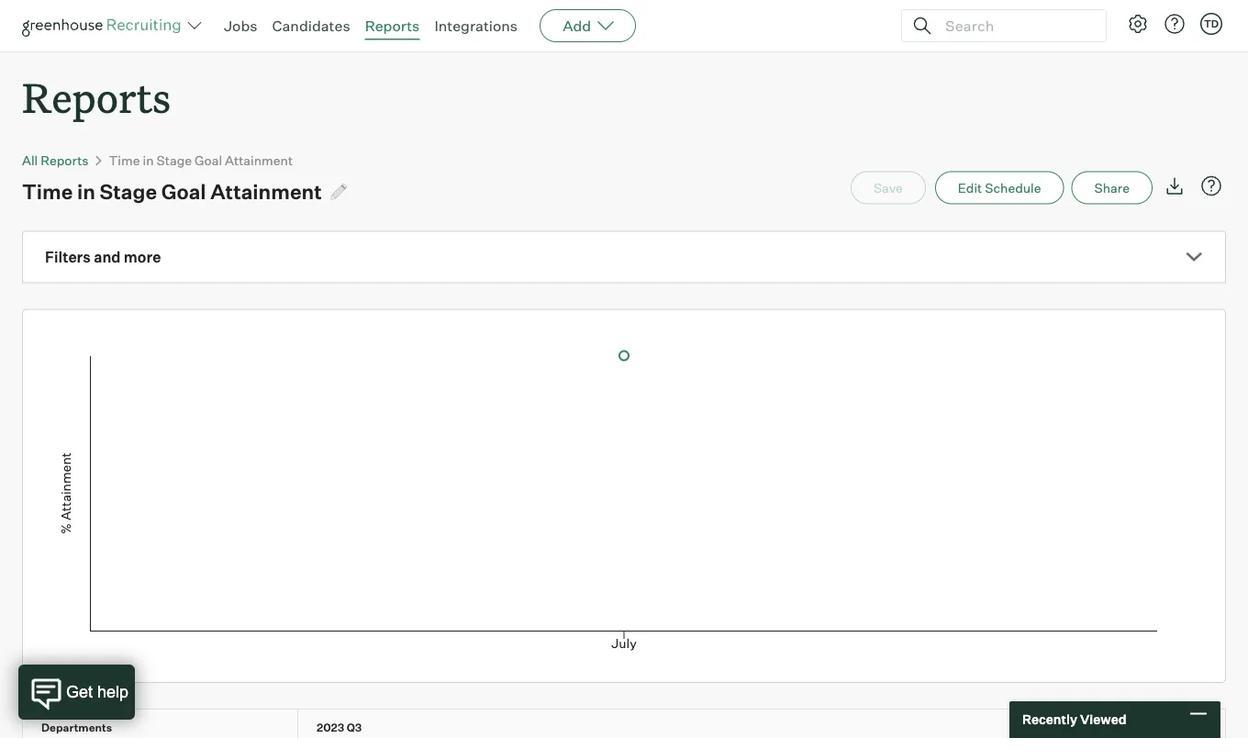 Task type: describe. For each thing, give the bounding box(es) containing it.
1 vertical spatial time in stage goal attainment
[[22, 179, 322, 204]]

add button
[[540, 9, 636, 42]]

filters and more
[[45, 248, 161, 266]]

integrations link
[[435, 17, 518, 35]]

2023
[[317, 721, 344, 735]]

0 vertical spatial reports
[[365, 17, 420, 35]]

filters
[[45, 248, 91, 266]]

2023 q3 column header
[[298, 710, 443, 738]]

reports link
[[365, 17, 420, 35]]

td button
[[1201, 13, 1223, 35]]

1 vertical spatial goal
[[161, 179, 206, 204]]

add
[[563, 17, 591, 35]]

2 vertical spatial reports
[[41, 152, 89, 168]]

edit schedule
[[958, 180, 1042, 196]]

time in stage goal attainment link
[[109, 152, 293, 168]]

save and schedule this report to revisit it! element
[[851, 171, 935, 204]]

and
[[94, 248, 121, 266]]

share button
[[1072, 171, 1153, 204]]

greenhouse recruiting image
[[22, 15, 187, 37]]

departments column header
[[23, 710, 314, 738]]

Search text field
[[941, 12, 1090, 39]]

td button
[[1197, 9, 1227, 39]]

recently viewed
[[1023, 711, 1127, 728]]

jobs
[[224, 17, 258, 35]]

td
[[1204, 17, 1219, 30]]

departments
[[41, 721, 112, 735]]

row containing departments
[[23, 710, 1226, 738]]

configure image
[[1127, 13, 1149, 35]]

0 vertical spatial attainment
[[225, 152, 293, 168]]

1 vertical spatial stage
[[100, 179, 157, 204]]



Task type: vqa. For each thing, say whether or not it's contained in the screenshot.
middle The Report
no



Task type: locate. For each thing, give the bounding box(es) containing it.
time in stage goal attainment
[[109, 152, 293, 168], [22, 179, 322, 204]]

0 horizontal spatial time
[[22, 179, 73, 204]]

row
[[23, 710, 1226, 738]]

share
[[1095, 180, 1130, 196]]

0 vertical spatial in
[[143, 152, 154, 168]]

jobs link
[[224, 17, 258, 35]]

recently
[[1023, 711, 1078, 728]]

schedule
[[985, 180, 1042, 196]]

grid
[[23, 710, 1226, 738]]

0 vertical spatial stage
[[157, 152, 192, 168]]

grid containing departments
[[23, 710, 1226, 738]]

1 vertical spatial time
[[22, 179, 73, 204]]

candidates link
[[272, 17, 350, 35]]

reports right the all
[[41, 152, 89, 168]]

1 horizontal spatial in
[[143, 152, 154, 168]]

reports
[[365, 17, 420, 35], [22, 70, 171, 124], [41, 152, 89, 168]]

faq image
[[1201, 175, 1223, 197]]

goal
[[195, 152, 222, 168], [161, 179, 206, 204]]

xychart image
[[45, 310, 1204, 677]]

1 vertical spatial in
[[77, 179, 95, 204]]

2023 q3
[[317, 721, 362, 735]]

reports right candidates
[[365, 17, 420, 35]]

time right all reports link
[[109, 152, 140, 168]]

0 vertical spatial goal
[[195, 152, 222, 168]]

all reports
[[22, 152, 89, 168]]

1 horizontal spatial time
[[109, 152, 140, 168]]

all reports link
[[22, 152, 89, 168]]

download image
[[1164, 175, 1186, 197]]

in
[[143, 152, 154, 168], [77, 179, 95, 204]]

time
[[109, 152, 140, 168], [22, 179, 73, 204]]

candidates
[[272, 17, 350, 35]]

attainment
[[225, 152, 293, 168], [210, 179, 322, 204]]

time down all reports
[[22, 179, 73, 204]]

edit schedule button
[[935, 171, 1065, 204]]

1 vertical spatial reports
[[22, 70, 171, 124]]

viewed
[[1080, 711, 1127, 728]]

integrations
[[435, 17, 518, 35]]

0 horizontal spatial in
[[77, 179, 95, 204]]

all
[[22, 152, 38, 168]]

1 vertical spatial attainment
[[210, 179, 322, 204]]

q3
[[347, 721, 362, 735]]

stage
[[157, 152, 192, 168], [100, 179, 157, 204]]

0 vertical spatial time
[[109, 152, 140, 168]]

0 vertical spatial time in stage goal attainment
[[109, 152, 293, 168]]

more
[[124, 248, 161, 266]]

edit
[[958, 180, 983, 196]]

reports down greenhouse recruiting image
[[22, 70, 171, 124]]



